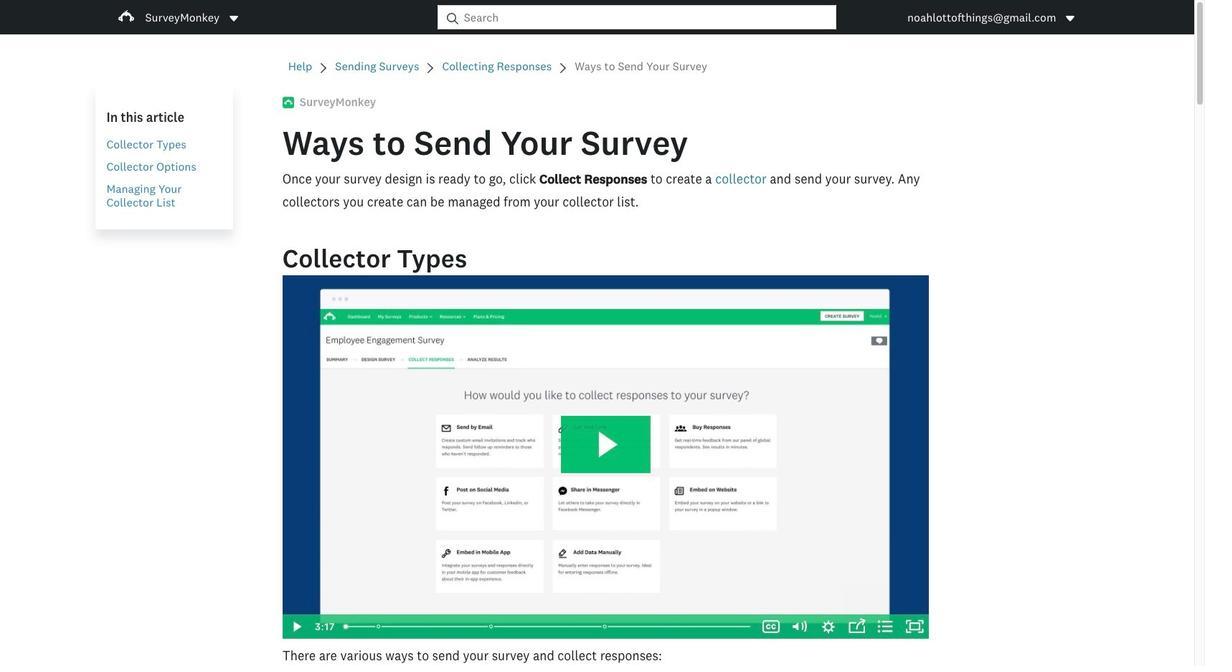 Task type: locate. For each thing, give the bounding box(es) containing it.
0 horizontal spatial open image
[[230, 15, 238, 21]]

open image
[[228, 13, 240, 24], [1066, 15, 1075, 21]]

open image inside image
[[230, 15, 238, 21]]

1 horizontal spatial open image
[[1065, 13, 1076, 24]]

open image
[[1065, 13, 1076, 24], [230, 15, 238, 21]]

search image
[[447, 13, 458, 24]]

chapter markers toolbar
[[346, 615, 750, 639]]



Task type: describe. For each thing, give the bounding box(es) containing it.
0 horizontal spatial open image
[[228, 13, 240, 24]]

playbar slider
[[335, 615, 757, 639]]

video element
[[283, 275, 929, 639]]

search image
[[447, 13, 458, 24]]

1 horizontal spatial open image
[[1066, 15, 1075, 21]]

Search text field
[[458, 6, 836, 29]]



Task type: vqa. For each thing, say whether or not it's contained in the screenshot.
product filter Icon
no



